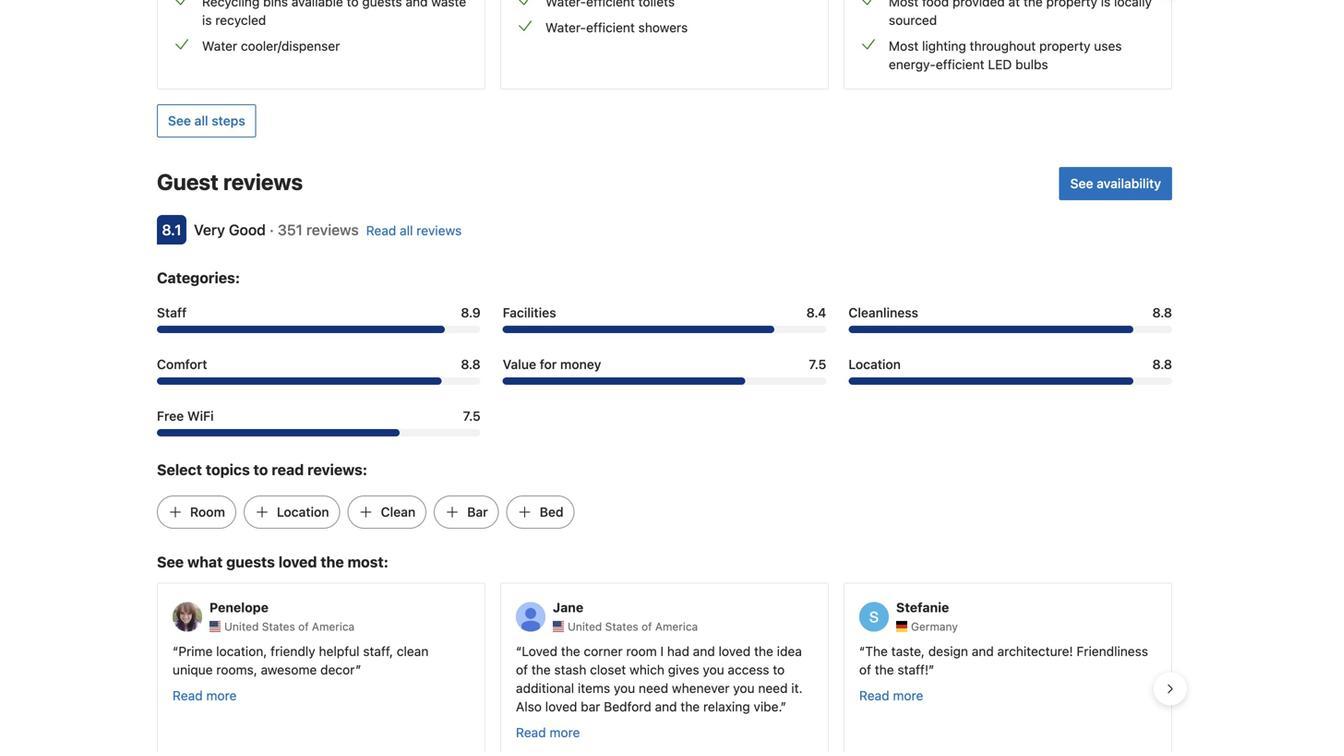 Task type: describe. For each thing, give the bounding box(es) containing it.
states for corner
[[606, 620, 639, 633]]

loved
[[522, 644, 558, 659]]

see all steps
[[168, 113, 245, 128]]

" for awesome
[[356, 663, 362, 678]]

of inside " the taste, design and architecture! friendliness of the staff!
[[860, 663, 872, 678]]

and right had
[[693, 644, 716, 659]]

the left most:
[[321, 553, 344, 571]]

the up stash
[[561, 644, 581, 659]]

helpful
[[319, 644, 360, 659]]

stash
[[555, 663, 587, 678]]

recycled
[[215, 12, 266, 28]]

it.
[[792, 681, 803, 696]]

more for " loved the corner room i had and loved the idea of the stash closet which gives you access to additional items you need whenever you need it. also loved bar bedford and the relaxing vibe.
[[550, 725, 580, 741]]

most food provided at the property is locally sourced
[[889, 0, 1153, 28]]

see for see what guests loved the most:
[[157, 553, 184, 571]]

guest
[[157, 169, 219, 195]]

at
[[1009, 0, 1021, 9]]

efficient inside most lighting throughout property uses energy-efficient led bulbs
[[936, 57, 985, 72]]

friendliness
[[1077, 644, 1149, 659]]

" for the
[[781, 699, 787, 715]]

additional
[[516, 681, 575, 696]]

of inside "" loved the corner room i had and loved the idea of the stash closet which gives you access to additional items you need whenever you need it. also loved bar bedford and the relaxing vibe."
[[516, 663, 528, 678]]

whenever
[[672, 681, 730, 696]]

7.5 for value for money
[[809, 357, 827, 372]]

read more button for loved the corner room i had and loved the idea of the stash closet which gives you access to additional items you need whenever you need it. also loved bar bedford and the relaxing vibe.
[[516, 724, 580, 742]]

recycling
[[202, 0, 260, 9]]

free
[[157, 409, 184, 424]]

united states of america for corner
[[568, 620, 698, 633]]

very good · 351 reviews
[[194, 221, 359, 239]]

value
[[503, 357, 537, 372]]

water-efficient showers
[[546, 20, 688, 35]]

value for money 7.5 meter
[[503, 378, 827, 385]]

united states of america for friendly
[[224, 620, 355, 633]]

" loved the corner room i had and loved the idea of the stash closet which gives you access to additional items you need whenever you need it. also loved bar bedford and the relaxing vibe.
[[516, 644, 803, 715]]

1 horizontal spatial reviews
[[307, 221, 359, 239]]

cooler/dispenser
[[241, 38, 340, 53]]

see for see availability
[[1071, 176, 1094, 191]]

is inside most food provided at the property is locally sourced
[[1101, 0, 1111, 9]]

7.5 for free wifi
[[463, 409, 481, 424]]

of up friendly
[[298, 620, 309, 633]]

reviews inside "element"
[[223, 169, 303, 195]]

1 vertical spatial loved
[[719, 644, 751, 659]]

see for see all steps
[[168, 113, 191, 128]]

read for " the taste, design and architecture! friendliness of the staff!
[[860, 688, 890, 704]]

see all steps button
[[157, 104, 256, 137]]

" prime location, friendly helpful staff, clean unique rooms, awesome decor
[[173, 644, 429, 678]]

8.4
[[807, 305, 827, 320]]

which
[[630, 663, 665, 678]]

staff!
[[898, 663, 929, 678]]

read all reviews
[[366, 223, 462, 238]]

select
[[157, 461, 202, 479]]

1 vertical spatial guests
[[226, 553, 275, 571]]

staff,
[[363, 644, 393, 659]]

gives
[[668, 663, 700, 678]]

access
[[728, 663, 770, 678]]

waste
[[432, 0, 466, 9]]

led
[[988, 57, 1012, 72]]

" for the taste, design and architecture! friendliness of the staff!
[[860, 644, 866, 659]]

relaxing
[[704, 699, 750, 715]]

1 vertical spatial to
[[254, 461, 268, 479]]

read
[[272, 461, 304, 479]]

cleanliness 8.8 meter
[[849, 326, 1173, 333]]

8.8 for cleanliness
[[1153, 305, 1173, 320]]

cleanliness
[[849, 305, 919, 320]]

recycling bins available to guests and waste is recycled
[[202, 0, 466, 28]]

decor
[[321, 663, 356, 678]]

read more for " the taste, design and architecture! friendliness of the staff!
[[860, 688, 924, 704]]

prime
[[178, 644, 213, 659]]

most lighting throughout property uses energy-efficient led bulbs
[[889, 38, 1123, 72]]

and inside recycling bins available to guests and waste is recycled
[[406, 0, 428, 9]]

clean
[[381, 505, 416, 520]]

friendly
[[271, 644, 316, 659]]

money
[[561, 357, 602, 372]]

guest reviews element
[[157, 167, 1052, 197]]

united states of america image
[[210, 621, 221, 633]]

idea
[[777, 644, 802, 659]]

design
[[929, 644, 969, 659]]

guests inside recycling bins available to guests and waste is recycled
[[362, 0, 402, 9]]

bins
[[263, 0, 288, 9]]

corner
[[584, 644, 623, 659]]

facilities
[[503, 305, 556, 320]]

8.1
[[162, 221, 182, 239]]

free wifi
[[157, 409, 214, 424]]

8.9
[[461, 305, 481, 320]]

showers
[[639, 20, 688, 35]]

clean
[[397, 644, 429, 659]]

the
[[866, 644, 888, 659]]

water cooler/dispenser
[[202, 38, 340, 53]]

closet
[[590, 663, 626, 678]]

steps
[[212, 113, 245, 128]]

throughout
[[970, 38, 1036, 53]]

see what guests loved the most:
[[157, 553, 389, 571]]

most for most food provided at the property is locally sourced
[[889, 0, 919, 9]]

lighting
[[923, 38, 967, 53]]

the inside most food provided at the property is locally sourced
[[1024, 0, 1043, 9]]

read more button for prime location, friendly helpful staff, clean unique rooms, awesome decor
[[173, 687, 237, 705]]

comfort 8.8 meter
[[157, 378, 481, 385]]

germany image
[[897, 621, 908, 633]]

penelope
[[210, 600, 269, 616]]

the down loved
[[532, 663, 551, 678]]

topics
[[206, 461, 250, 479]]



Task type: locate. For each thing, give the bounding box(es) containing it.
stefanie
[[897, 600, 950, 616]]

guests right "what"
[[226, 553, 275, 571]]

read more down "also" at the left bottom of page
[[516, 725, 580, 741]]

location down 'cleanliness' at top
[[849, 357, 901, 372]]

sourced
[[889, 12, 938, 28]]

read for " prime location, friendly helpful staff, clean unique rooms, awesome decor
[[173, 688, 203, 704]]

water
[[202, 38, 237, 53]]

1 horizontal spatial read more button
[[516, 724, 580, 742]]

very
[[194, 221, 225, 239]]

" inside the " prime location, friendly helpful staff, clean unique rooms, awesome decor
[[173, 644, 178, 659]]

read
[[366, 223, 396, 238], [173, 688, 203, 704], [860, 688, 890, 704], [516, 725, 546, 741]]

see inside see availability button
[[1071, 176, 1094, 191]]

value for money
[[503, 357, 602, 372]]

efficient left showers
[[586, 20, 635, 35]]

0 vertical spatial 7.5
[[809, 357, 827, 372]]

the inside " the taste, design and architecture! friendliness of the staff!
[[875, 663, 895, 678]]

location 8.8 meter
[[849, 378, 1173, 385]]

unique
[[173, 663, 213, 678]]

1 horizontal spatial all
[[400, 223, 413, 238]]

all
[[194, 113, 208, 128], [400, 223, 413, 238]]

to down idea
[[773, 663, 785, 678]]

0 horizontal spatial is
[[202, 12, 212, 28]]

review categories element
[[157, 267, 240, 289]]

0 vertical spatial all
[[194, 113, 208, 128]]

united down 'penelope'
[[224, 620, 259, 633]]

rooms,
[[216, 663, 257, 678]]

availability
[[1097, 176, 1162, 191]]

you down access
[[733, 681, 755, 696]]

and inside " the taste, design and architecture! friendliness of the staff!
[[972, 644, 994, 659]]

1 vertical spatial is
[[202, 12, 212, 28]]

loved
[[279, 553, 317, 571], [719, 644, 751, 659], [546, 699, 578, 715]]

1 america from the left
[[312, 620, 355, 633]]

all for read
[[400, 223, 413, 238]]

facilities 8.4 meter
[[503, 326, 827, 333]]

comfort
[[157, 357, 207, 372]]

guests right available
[[362, 0, 402, 9]]

0 horizontal spatial you
[[614, 681, 636, 696]]

reviews right 351 at the left top of the page
[[307, 221, 359, 239]]

guests
[[362, 0, 402, 9], [226, 553, 275, 571]]

" down helpful
[[356, 663, 362, 678]]

1 states from the left
[[262, 620, 295, 633]]

the up access
[[755, 644, 774, 659]]

united for penelope
[[224, 620, 259, 633]]

loved up access
[[719, 644, 751, 659]]

bedford
[[604, 699, 652, 715]]

what
[[187, 553, 223, 571]]

2 horizontal spatial read more button
[[860, 687, 924, 705]]

"
[[173, 644, 178, 659], [516, 644, 522, 659], [860, 644, 866, 659]]

see left "what"
[[157, 553, 184, 571]]

more for " the taste, design and architecture! friendliness of the staff!
[[893, 688, 924, 704]]

2 vertical spatial loved
[[546, 699, 578, 715]]

2 horizontal spatial "
[[860, 644, 866, 659]]

0 vertical spatial efficient
[[586, 20, 635, 35]]

1 vertical spatial property
[[1040, 38, 1091, 53]]

is left locally
[[1101, 0, 1111, 9]]

bed
[[540, 505, 564, 520]]

2 " from the left
[[516, 644, 522, 659]]

uses
[[1095, 38, 1123, 53]]

0 horizontal spatial america
[[312, 620, 355, 633]]

1 united from the left
[[224, 620, 259, 633]]

staff 8.9 meter
[[157, 326, 481, 333]]

america for room
[[656, 620, 698, 633]]

more down rooms,
[[206, 688, 237, 704]]

0 horizontal spatial more
[[206, 688, 237, 704]]

read more button
[[173, 687, 237, 705], [860, 687, 924, 705], [516, 724, 580, 742]]

this is a carousel with rotating slides. it displays featured reviews of the property. use the next and previous buttons to navigate. region
[[142, 576, 1188, 753]]

and right bedford
[[655, 699, 677, 715]]

0 vertical spatial location
[[849, 357, 901, 372]]

categories:
[[157, 269, 240, 287]]

of down "the"
[[860, 663, 872, 678]]

reviews:
[[308, 461, 368, 479]]

the down "the"
[[875, 663, 895, 678]]

scored 8.1 element
[[157, 215, 187, 245]]

you
[[703, 663, 725, 678], [614, 681, 636, 696], [733, 681, 755, 696]]

read more down staff!
[[860, 688, 924, 704]]

" for loved the corner room i had and loved the idea of the stash closet which gives you access to additional items you need whenever you need it. also loved bar bedford and the relaxing vibe.
[[516, 644, 522, 659]]

available
[[292, 0, 343, 9]]

" for staff!
[[929, 663, 935, 678]]

1 horizontal spatial location
[[849, 357, 901, 372]]

locally
[[1115, 0, 1153, 9]]

2 horizontal spatial more
[[893, 688, 924, 704]]

1 horizontal spatial guests
[[362, 0, 402, 9]]

" up the additional
[[516, 644, 522, 659]]

1 horizontal spatial america
[[656, 620, 698, 633]]

room
[[627, 644, 657, 659]]

2 vertical spatial to
[[773, 663, 785, 678]]

0 horizontal spatial read more
[[173, 688, 237, 704]]

0 horizontal spatial location
[[277, 505, 329, 520]]

2 vertical spatial see
[[157, 553, 184, 571]]

0 horizontal spatial loved
[[279, 553, 317, 571]]

america for helpful
[[312, 620, 355, 633]]

united down jane
[[568, 620, 602, 633]]

to left read
[[254, 461, 268, 479]]

1 horizontal spatial is
[[1101, 0, 1111, 9]]

read more for " loved the corner room i had and loved the idea of the stash closet which gives you access to additional items you need whenever you need it. also loved bar bedford and the relaxing vibe.
[[516, 725, 580, 741]]

1 vertical spatial 7.5
[[463, 409, 481, 424]]

" down design
[[929, 663, 935, 678]]

more down the additional
[[550, 725, 580, 741]]

rated very good element
[[194, 221, 266, 239]]

2 horizontal spatial loved
[[719, 644, 751, 659]]

germany
[[911, 620, 958, 633]]

reviews up 8.9
[[417, 223, 462, 238]]

also
[[516, 699, 542, 715]]

to right available
[[347, 0, 359, 9]]

and left waste
[[406, 0, 428, 9]]

" inside "" loved the corner room i had and loved the idea of the stash closet which gives you access to additional items you need whenever you need it. also loved bar bedford and the relaxing vibe."
[[516, 644, 522, 659]]

read down "also" at the left bottom of page
[[516, 725, 546, 741]]

0 horizontal spatial read more button
[[173, 687, 237, 705]]

1 vertical spatial efficient
[[936, 57, 985, 72]]

1 horizontal spatial to
[[347, 0, 359, 9]]

property up uses
[[1047, 0, 1098, 9]]

staff
[[157, 305, 187, 320]]

read right 351 at the left top of the page
[[366, 223, 396, 238]]

more
[[206, 688, 237, 704], [893, 688, 924, 704], [550, 725, 580, 741]]

1 horizontal spatial states
[[606, 620, 639, 633]]

awesome
[[261, 663, 317, 678]]

0 horizontal spatial states
[[262, 620, 295, 633]]

read more button down staff!
[[860, 687, 924, 705]]

1 horizontal spatial need
[[759, 681, 788, 696]]

free wifi 7.5 meter
[[157, 429, 481, 437]]

property up bulbs on the top of the page
[[1040, 38, 1091, 53]]

8.8 for location
[[1153, 357, 1173, 372]]

efficient
[[586, 20, 635, 35], [936, 57, 985, 72]]

bar
[[467, 505, 488, 520]]

is
[[1101, 0, 1111, 9], [202, 12, 212, 28]]

0 vertical spatial see
[[168, 113, 191, 128]]

most
[[889, 0, 919, 9], [889, 38, 919, 53]]

states for friendly
[[262, 620, 295, 633]]

see availability
[[1071, 176, 1162, 191]]

read more button down "also" at the left bottom of page
[[516, 724, 580, 742]]

1 horizontal spatial read more
[[516, 725, 580, 741]]

1 vertical spatial most
[[889, 38, 919, 53]]

1 horizontal spatial "
[[781, 699, 787, 715]]

1 horizontal spatial united states of america
[[568, 620, 698, 633]]

0 horizontal spatial reviews
[[223, 169, 303, 195]]

2 united from the left
[[568, 620, 602, 633]]

1 horizontal spatial more
[[550, 725, 580, 741]]

1 horizontal spatial you
[[703, 663, 725, 678]]

to
[[347, 0, 359, 9], [254, 461, 268, 479], [773, 663, 785, 678]]

1 vertical spatial all
[[400, 223, 413, 238]]

1 horizontal spatial 7.5
[[809, 357, 827, 372]]

most:
[[348, 553, 389, 571]]

0 vertical spatial is
[[1101, 0, 1111, 9]]

2 horizontal spatial to
[[773, 663, 785, 678]]

all inside the see all steps button
[[194, 113, 208, 128]]

0 horizontal spatial guests
[[226, 553, 275, 571]]

" the taste, design and architecture! friendliness of the staff!
[[860, 644, 1149, 678]]

provided
[[953, 0, 1005, 9]]

see inside button
[[168, 113, 191, 128]]

of up room
[[642, 620, 652, 633]]

read more button down unique
[[173, 687, 237, 705]]

0 horizontal spatial united states of america
[[224, 620, 355, 633]]

the
[[1024, 0, 1043, 9], [321, 553, 344, 571], [561, 644, 581, 659], [755, 644, 774, 659], [532, 663, 551, 678], [875, 663, 895, 678], [681, 699, 700, 715]]

see left availability
[[1071, 176, 1094, 191]]

efficient down lighting
[[936, 57, 985, 72]]

0 horizontal spatial "
[[173, 644, 178, 659]]

need up vibe.
[[759, 681, 788, 696]]

of
[[298, 620, 309, 633], [642, 620, 652, 633], [516, 663, 528, 678], [860, 663, 872, 678]]

most for most lighting throughout property uses energy-efficient led bulbs
[[889, 38, 919, 53]]

most up "sourced"
[[889, 0, 919, 9]]

2 horizontal spatial read more
[[860, 688, 924, 704]]

read down "the"
[[860, 688, 890, 704]]

property
[[1047, 0, 1098, 9], [1040, 38, 1091, 53]]

1 need from the left
[[639, 681, 669, 696]]

read down unique
[[173, 688, 203, 704]]

8.8
[[1153, 305, 1173, 320], [461, 357, 481, 372], [1153, 357, 1173, 372]]

0 horizontal spatial to
[[254, 461, 268, 479]]

see left steps
[[168, 113, 191, 128]]

and right design
[[972, 644, 994, 659]]

1 horizontal spatial united
[[568, 620, 602, 633]]

of down loved
[[516, 663, 528, 678]]

items
[[578, 681, 611, 696]]

states up friendly
[[262, 620, 295, 633]]

america up had
[[656, 620, 698, 633]]

0 horizontal spatial 7.5
[[463, 409, 481, 424]]

is down the recycling
[[202, 12, 212, 28]]

property inside most food provided at the property is locally sourced
[[1047, 0, 1098, 9]]

2 need from the left
[[759, 681, 788, 696]]

bar
[[581, 699, 601, 715]]

location down read
[[277, 505, 329, 520]]

0 horizontal spatial united
[[224, 620, 259, 633]]

the right at
[[1024, 0, 1043, 9]]

2 states from the left
[[606, 620, 639, 633]]

0 horizontal spatial need
[[639, 681, 669, 696]]

is inside recycling bins available to guests and waste is recycled
[[202, 12, 212, 28]]

1 vertical spatial location
[[277, 505, 329, 520]]

1 horizontal spatial loved
[[546, 699, 578, 715]]

good
[[229, 221, 266, 239]]

2 most from the top
[[889, 38, 919, 53]]

room
[[190, 505, 225, 520]]

jane
[[553, 600, 584, 616]]

guest reviews
[[157, 169, 303, 195]]

1 " from the left
[[173, 644, 178, 659]]

2 horizontal spatial you
[[733, 681, 755, 696]]

0 horizontal spatial "
[[356, 663, 362, 678]]

see availability button
[[1060, 167, 1173, 200]]

i
[[661, 644, 664, 659]]

you up bedford
[[614, 681, 636, 696]]

to inside "" loved the corner room i had and loved the idea of the stash closet which gives you access to additional items you need whenever you need it. also loved bar bedford and the relaxing vibe."
[[773, 663, 785, 678]]

property inside most lighting throughout property uses energy-efficient led bulbs
[[1040, 38, 1091, 53]]

1 united states of america from the left
[[224, 620, 355, 633]]

2 united states of america from the left
[[568, 620, 698, 633]]

" for prime location, friendly helpful staff, clean unique rooms, awesome decor
[[173, 644, 178, 659]]

had
[[668, 644, 690, 659]]

1 horizontal spatial efficient
[[936, 57, 985, 72]]

and
[[406, 0, 428, 9], [693, 644, 716, 659], [972, 644, 994, 659], [655, 699, 677, 715]]

1 vertical spatial see
[[1071, 176, 1094, 191]]

united states of america up room
[[568, 620, 698, 633]]

read more
[[173, 688, 237, 704], [860, 688, 924, 704], [516, 725, 580, 741]]

1 horizontal spatial "
[[516, 644, 522, 659]]

" inside " the taste, design and architecture! friendliness of the staff!
[[860, 644, 866, 659]]

america up helpful
[[312, 620, 355, 633]]

2 horizontal spatial "
[[929, 663, 935, 678]]

united states of america image
[[553, 621, 564, 633]]

" left taste,
[[860, 644, 866, 659]]

to inside recycling bins available to guests and waste is recycled
[[347, 0, 359, 9]]

taste,
[[892, 644, 925, 659]]

architecture!
[[998, 644, 1074, 659]]

energy-
[[889, 57, 936, 72]]

0 horizontal spatial efficient
[[586, 20, 635, 35]]

food
[[923, 0, 950, 9]]

need down which
[[639, 681, 669, 696]]

for
[[540, 357, 557, 372]]

0 vertical spatial guests
[[362, 0, 402, 9]]

2 america from the left
[[656, 620, 698, 633]]

most up energy-
[[889, 38, 919, 53]]

·
[[270, 221, 274, 239]]

read more for " prime location, friendly helpful staff, clean unique rooms, awesome decor
[[173, 688, 237, 704]]

united states of america up friendly
[[224, 620, 355, 633]]

8.8 for comfort
[[461, 357, 481, 372]]

3 " from the left
[[860, 644, 866, 659]]

loved down the additional
[[546, 699, 578, 715]]

wifi
[[187, 409, 214, 424]]

2 horizontal spatial reviews
[[417, 223, 462, 238]]

" down idea
[[781, 699, 787, 715]]

all for see
[[194, 113, 208, 128]]

0 vertical spatial property
[[1047, 0, 1098, 9]]

most inside most food provided at the property is locally sourced
[[889, 0, 919, 9]]

select topics to read reviews:
[[157, 461, 368, 479]]

read more button for the taste, design and architecture! friendliness of the staff!
[[860, 687, 924, 705]]

" up unique
[[173, 644, 178, 659]]

0 horizontal spatial all
[[194, 113, 208, 128]]

loved left most:
[[279, 553, 317, 571]]

most inside most lighting throughout property uses energy-efficient led bulbs
[[889, 38, 919, 53]]

more down staff!
[[893, 688, 924, 704]]

united for jane
[[568, 620, 602, 633]]

reviews up ·
[[223, 169, 303, 195]]

more for " prime location, friendly helpful staff, clean unique rooms, awesome decor
[[206, 688, 237, 704]]

0 vertical spatial to
[[347, 0, 359, 9]]

states up corner
[[606, 620, 639, 633]]

you up whenever on the bottom of page
[[703, 663, 725, 678]]

read for " loved the corner room i had and loved the idea of the stash closet which gives you access to additional items you need whenever you need it. also loved bar bedford and the relaxing vibe.
[[516, 725, 546, 741]]

bulbs
[[1016, 57, 1049, 72]]

1 most from the top
[[889, 0, 919, 9]]

0 vertical spatial most
[[889, 0, 919, 9]]

351
[[278, 221, 303, 239]]

read more down unique
[[173, 688, 237, 704]]

0 vertical spatial loved
[[279, 553, 317, 571]]

america
[[312, 620, 355, 633], [656, 620, 698, 633]]

the down whenever on the bottom of page
[[681, 699, 700, 715]]



Task type: vqa. For each thing, say whether or not it's contained in the screenshot.
"Florida 1022 car rental locations Average price of $48.40 per day"
no



